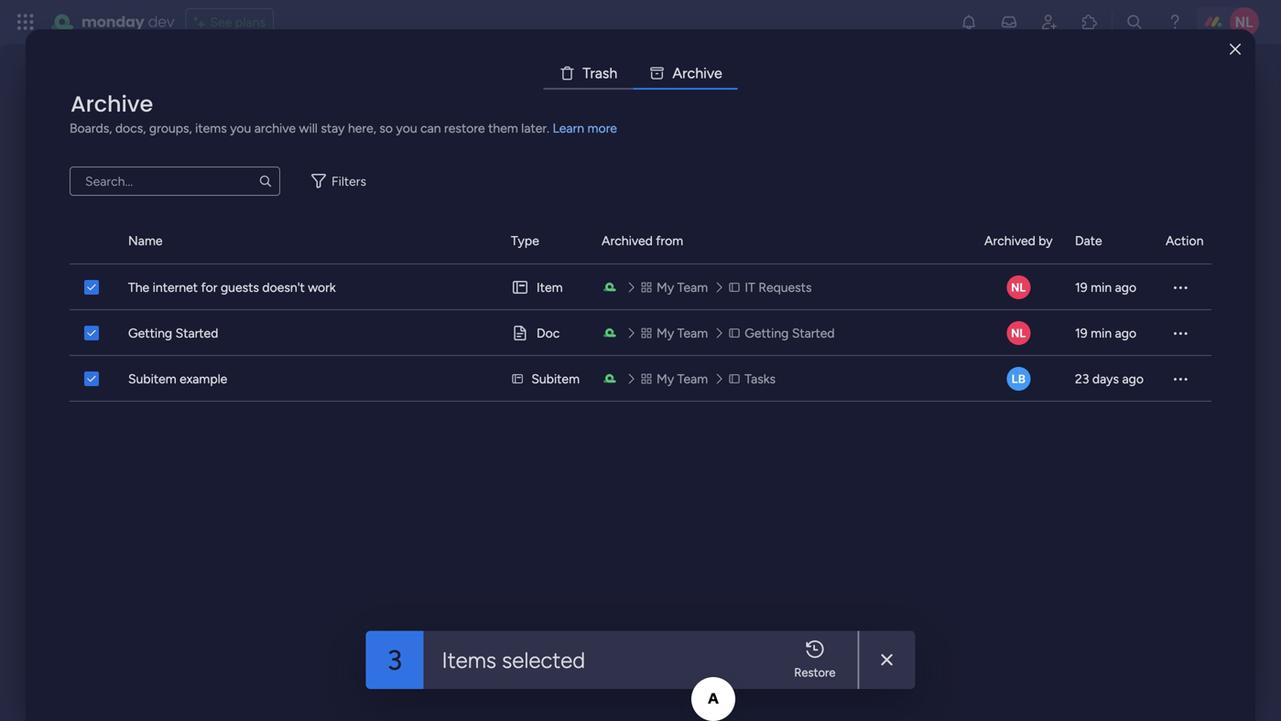 Task type: vqa. For each thing, say whether or not it's contained in the screenshot.


Task type: locate. For each thing, give the bounding box(es) containing it.
restore
[[794, 666, 836, 681]]

Search for items in the recycle bin search field
[[70, 167, 280, 196]]

1 vertical spatial my team
[[657, 326, 708, 341]]

2 my team from the top
[[657, 326, 708, 341]]

min for started
[[1091, 326, 1112, 341]]

subitem for subitem example
[[128, 371, 176, 387]]

2 r from the left
[[683, 65, 688, 82]]

a
[[595, 65, 603, 82]]

you
[[230, 120, 251, 136], [396, 120, 417, 136]]

items selected
[[442, 647, 586, 674]]

1 horizontal spatial subitem
[[532, 371, 580, 387]]

row containing the internet for guests doesn't work
[[70, 265, 1212, 311]]

noah lott image
[[1007, 276, 1031, 300], [1007, 322, 1031, 345]]

3
[[387, 644, 402, 677]]

subitem for subitem
[[532, 371, 580, 387]]

so
[[380, 120, 393, 136]]

1 subitem from the left
[[128, 371, 176, 387]]

19 for getting started
[[1075, 326, 1088, 341]]

19 min ago down date column header
[[1075, 280, 1137, 295]]

19 up 23
[[1075, 326, 1088, 341]]

noah lott image for started
[[1007, 322, 1031, 345]]

getting started down internet
[[128, 326, 218, 341]]

1 team from the top
[[678, 280, 708, 295]]

action column header
[[1166, 218, 1212, 264]]

type column header
[[511, 218, 580, 264]]

0 vertical spatial noah lott image
[[1007, 276, 1031, 300]]

1 vertical spatial menu image
[[1172, 370, 1190, 388]]

archived from column header
[[602, 218, 963, 264]]

19
[[1075, 280, 1088, 295], [1075, 326, 1088, 341]]

tasks
[[745, 371, 776, 387]]

doesn't
[[262, 280, 305, 295]]

my team link
[[638, 278, 714, 298], [638, 323, 714, 344], [638, 369, 714, 389]]

ago right days
[[1123, 371, 1144, 387]]

team left getting started "link"
[[678, 326, 708, 341]]

date
[[1075, 233, 1103, 249]]

2 menu image from the top
[[1172, 370, 1190, 388]]

plans
[[235, 14, 266, 30]]

getting
[[128, 326, 172, 341], [745, 326, 789, 341]]

0 vertical spatial my team link
[[638, 278, 714, 298]]

my team link for getting
[[638, 323, 714, 344]]

1 noah lott image from the top
[[1007, 276, 1031, 300]]

3 my team from the top
[[657, 371, 708, 387]]

subitem down doc
[[532, 371, 580, 387]]

menu image for 23 days ago
[[1172, 370, 1190, 388]]

2 my from the top
[[657, 326, 674, 341]]

0 vertical spatial 19
[[1075, 280, 1088, 295]]

learn
[[553, 120, 585, 136]]

days
[[1093, 371, 1119, 387]]

2 19 min ago from the top
[[1075, 326, 1137, 341]]

1 started from the left
[[175, 326, 218, 341]]

items
[[442, 647, 497, 674]]

0 horizontal spatial archived
[[602, 233, 653, 249]]

19 min ago up days
[[1075, 326, 1137, 341]]

getting down it requests link at the right top of the page
[[745, 326, 789, 341]]

monday
[[82, 11, 144, 32]]

noah lott image up luigi bowers image at the bottom of the page
[[1007, 322, 1031, 345]]

i
[[704, 65, 707, 82]]

19 min ago for getting started
[[1075, 326, 1137, 341]]

groups,
[[149, 120, 192, 136]]

min
[[1091, 280, 1112, 295], [1091, 326, 1112, 341]]

the
[[128, 280, 149, 295]]

archived from
[[602, 233, 684, 249]]

luigi bowers image
[[1007, 367, 1031, 391]]

0 vertical spatial ago
[[1115, 280, 1137, 295]]

noah lott image
[[1230, 7, 1260, 37]]

19 min ago
[[1075, 280, 1137, 295], [1075, 326, 1137, 341]]

row containing getting started
[[70, 311, 1212, 356]]

23 days ago
[[1075, 371, 1144, 387]]

archived left by
[[985, 233, 1036, 249]]

see
[[210, 14, 232, 30]]

1 getting from the left
[[128, 326, 172, 341]]

0 horizontal spatial getting
[[128, 326, 172, 341]]

my team for getting
[[657, 326, 708, 341]]

1 19 min ago from the top
[[1075, 280, 1137, 295]]

subitem inside cell
[[532, 371, 580, 387]]

0 horizontal spatial you
[[230, 120, 251, 136]]

ago
[[1115, 280, 1137, 295], [1115, 326, 1137, 341], [1123, 371, 1144, 387]]

later.
[[521, 120, 550, 136]]

1 vertical spatial min
[[1091, 326, 1112, 341]]

2 noah lott image from the top
[[1007, 322, 1031, 345]]

r left i
[[683, 65, 688, 82]]

1 vertical spatial 19 min ago
[[1075, 326, 1137, 341]]

my team
[[657, 280, 708, 295], [657, 326, 708, 341], [657, 371, 708, 387]]

2 started from the left
[[792, 326, 835, 341]]

1 horizontal spatial getting started
[[745, 326, 835, 341]]

1 horizontal spatial you
[[396, 120, 417, 136]]

1 horizontal spatial r
[[683, 65, 688, 82]]

close image
[[1230, 43, 1241, 56]]

archived by
[[985, 233, 1053, 249]]

1 min from the top
[[1091, 280, 1112, 295]]

subitem left the example
[[128, 371, 176, 387]]

2 19 from the top
[[1075, 326, 1088, 341]]

1 vertical spatial my
[[657, 326, 674, 341]]

1 horizontal spatial started
[[792, 326, 835, 341]]

them
[[488, 120, 518, 136]]

menu image right 23 days ago
[[1172, 370, 1190, 388]]

1 vertical spatial team
[[678, 326, 708, 341]]

2 team from the top
[[678, 326, 708, 341]]

team down from
[[678, 280, 708, 295]]

my
[[657, 280, 674, 295], [657, 326, 674, 341], [657, 371, 674, 387]]

help image
[[1166, 13, 1184, 31]]

filters button
[[302, 167, 381, 196]]

h right a
[[610, 65, 618, 82]]

it
[[745, 280, 755, 295]]

min down date column header
[[1091, 280, 1112, 295]]

h left v
[[695, 65, 704, 82]]

column header
[[70, 218, 106, 264]]

2 archived from the left
[[985, 233, 1036, 249]]

ago up 23 days ago
[[1115, 326, 1137, 341]]

menu image for 19 min ago
[[1172, 324, 1190, 343]]

0 horizontal spatial subitem
[[128, 371, 176, 387]]

0 vertical spatial menu image
[[1172, 324, 1190, 343]]

it requests link
[[727, 278, 818, 298]]

1 row from the top
[[70, 265, 1212, 311]]

restore
[[444, 120, 485, 136]]

row group
[[70, 218, 1212, 265]]

1 horizontal spatial getting
[[745, 326, 789, 341]]

getting started
[[128, 326, 218, 341], [745, 326, 835, 341]]

name column header
[[128, 218, 489, 264]]

t r a s h
[[583, 65, 618, 82]]

1 horizontal spatial archived
[[985, 233, 1036, 249]]

subitem cell
[[511, 356, 580, 402]]

r for t
[[590, 65, 595, 82]]

2 vertical spatial my
[[657, 371, 674, 387]]

3 row from the top
[[70, 356, 1212, 402]]

None search field
[[70, 167, 280, 196]]

started down requests
[[792, 326, 835, 341]]

apps image
[[1081, 13, 1099, 31]]

getting down the
[[128, 326, 172, 341]]

23
[[1075, 371, 1090, 387]]

2 vertical spatial ago
[[1123, 371, 1144, 387]]

1 19 from the top
[[1075, 280, 1088, 295]]

1 vertical spatial my team link
[[638, 323, 714, 344]]

3 team from the top
[[678, 371, 708, 387]]

ago down date column header
[[1115, 280, 1137, 295]]

0 vertical spatial my team
[[657, 280, 708, 295]]

team left tasks link
[[678, 371, 708, 387]]

0 horizontal spatial r
[[590, 65, 595, 82]]

1 menu image from the top
[[1172, 324, 1190, 343]]

1 vertical spatial noah lott image
[[1007, 322, 1031, 345]]

19 down date at the top
[[1075, 280, 1088, 295]]

monday dev
[[82, 11, 174, 32]]

doc cell
[[511, 311, 580, 356]]

item
[[537, 280, 563, 295]]

r for a
[[683, 65, 688, 82]]

work
[[308, 280, 336, 295]]

0 horizontal spatial started
[[175, 326, 218, 341]]

0 vertical spatial team
[[678, 280, 708, 295]]

started inside "link"
[[792, 326, 835, 341]]

min up days
[[1091, 326, 1112, 341]]

19 for it requests
[[1075, 280, 1088, 295]]

0 horizontal spatial h
[[610, 65, 618, 82]]

started
[[175, 326, 218, 341], [792, 326, 835, 341]]

h
[[610, 65, 618, 82], [695, 65, 704, 82]]

menu image
[[1172, 324, 1190, 343], [1172, 370, 1190, 388]]

1 vertical spatial ago
[[1115, 326, 1137, 341]]

r left s
[[590, 65, 595, 82]]

you right so
[[396, 120, 417, 136]]

0 vertical spatial 19 min ago
[[1075, 280, 1137, 295]]

team
[[678, 280, 708, 295], [678, 326, 708, 341], [678, 371, 708, 387]]

2 min from the top
[[1091, 326, 1112, 341]]

item cell
[[511, 265, 580, 311]]

type
[[511, 233, 539, 249]]

docs,
[[115, 120, 146, 136]]

2 subitem from the left
[[532, 371, 580, 387]]

2 getting from the left
[[745, 326, 789, 341]]

getting started down requests
[[745, 326, 835, 341]]

1 my team link from the top
[[638, 278, 714, 298]]

1 r from the left
[[590, 65, 595, 82]]

archived by column header
[[985, 218, 1053, 264]]

r
[[590, 65, 595, 82], [683, 65, 688, 82]]

0 vertical spatial min
[[1091, 280, 1112, 295]]

e
[[715, 65, 723, 82]]

by
[[1039, 233, 1053, 249]]

subitem
[[128, 371, 176, 387], [532, 371, 580, 387]]

archived left from
[[602, 233, 653, 249]]

2 my team link from the top
[[638, 323, 714, 344]]

1 archived from the left
[[602, 233, 653, 249]]

2 vertical spatial my team link
[[638, 369, 714, 389]]

filters
[[332, 174, 366, 189]]

menu image down menu image
[[1172, 324, 1190, 343]]

archived inside archived from column header
[[602, 233, 653, 249]]

2 vertical spatial team
[[678, 371, 708, 387]]

2 vertical spatial my team
[[657, 371, 708, 387]]

1 my from the top
[[657, 280, 674, 295]]

0 vertical spatial my
[[657, 280, 674, 295]]

archived
[[602, 233, 653, 249], [985, 233, 1036, 249]]

1 horizontal spatial h
[[695, 65, 704, 82]]

noah lott image down archived by column header
[[1007, 276, 1031, 300]]

1 vertical spatial 19
[[1075, 326, 1088, 341]]

0 horizontal spatial getting started
[[128, 326, 218, 341]]

2 getting started from the left
[[745, 326, 835, 341]]

1 you from the left
[[230, 120, 251, 136]]

2 row from the top
[[70, 311, 1212, 356]]

started up the example
[[175, 326, 218, 341]]

getting started link
[[727, 323, 841, 344]]

1 my team from the top
[[657, 280, 708, 295]]

archived inside archived by column header
[[985, 233, 1036, 249]]

dev
[[148, 11, 174, 32]]

table
[[70, 218, 1212, 693]]

ago for started
[[1115, 326, 1137, 341]]

row
[[70, 265, 1212, 311], [70, 311, 1212, 356], [70, 356, 1212, 402]]

you right items
[[230, 120, 251, 136]]

invite members image
[[1041, 13, 1059, 31]]



Task type: describe. For each thing, give the bounding box(es) containing it.
notifications image
[[960, 13, 978, 31]]

here,
[[348, 120, 376, 136]]

see plans button
[[185, 8, 274, 36]]

3 my team link from the top
[[638, 369, 714, 389]]

getting started inside "link"
[[745, 326, 835, 341]]

doc
[[537, 326, 560, 341]]

items
[[195, 120, 227, 136]]

example
[[180, 371, 227, 387]]

my team link for it
[[638, 278, 714, 298]]

2 you from the left
[[396, 120, 417, 136]]

learn more link
[[553, 120, 617, 136]]

restore button
[[780, 632, 851, 690]]

selected
[[502, 647, 586, 674]]

from
[[656, 233, 684, 249]]

search everything image
[[1126, 13, 1144, 31]]

can
[[421, 120, 441, 136]]

guests
[[221, 280, 259, 295]]

more
[[588, 120, 617, 136]]

t
[[583, 65, 590, 82]]

the internet for guests doesn't work
[[128, 280, 336, 295]]

row group containing name
[[70, 218, 1212, 265]]

date column header
[[1075, 218, 1144, 264]]

v
[[707, 65, 715, 82]]

action
[[1166, 233, 1204, 249]]

search image
[[258, 174, 273, 189]]

my team for it
[[657, 280, 708, 295]]

name
[[128, 233, 163, 249]]

my for it
[[657, 280, 674, 295]]

19 min ago for it requests
[[1075, 280, 1137, 295]]

3 my from the top
[[657, 371, 674, 387]]

will
[[299, 120, 318, 136]]

started for row containing getting started
[[175, 326, 218, 341]]

1 getting started from the left
[[128, 326, 218, 341]]

team for getting
[[678, 326, 708, 341]]

see plans
[[210, 14, 266, 30]]

inbox image
[[1000, 13, 1019, 31]]

internet
[[153, 280, 198, 295]]

tasks link
[[727, 369, 781, 389]]

subitem example
[[128, 371, 227, 387]]

stay
[[321, 120, 345, 136]]

row containing subitem example
[[70, 356, 1212, 402]]

boards,
[[70, 120, 112, 136]]

requests
[[759, 280, 812, 295]]

team for it
[[678, 280, 708, 295]]

c
[[688, 65, 695, 82]]

1 h from the left
[[610, 65, 618, 82]]

archived for archived by
[[985, 233, 1036, 249]]

a
[[673, 65, 683, 82]]

archived for archived from
[[602, 233, 653, 249]]

archive boards, docs, groups, items you archive will stay here, so you can restore them later. learn more
[[70, 89, 617, 136]]

a r c h i v e
[[673, 65, 723, 82]]

archive
[[71, 89, 153, 120]]

ago for requests
[[1115, 280, 1137, 295]]

noah lott image for requests
[[1007, 276, 1031, 300]]

s
[[603, 65, 610, 82]]

min for requests
[[1091, 280, 1112, 295]]

my for getting
[[657, 326, 674, 341]]

menu image
[[1172, 278, 1190, 297]]

select product image
[[16, 13, 35, 31]]

getting inside getting started "link"
[[745, 326, 789, 341]]

for
[[201, 280, 218, 295]]

it requests
[[745, 280, 812, 295]]

2 h from the left
[[695, 65, 704, 82]]

table containing name
[[70, 218, 1212, 693]]

archive
[[254, 120, 296, 136]]

started for getting started "link"
[[792, 326, 835, 341]]



